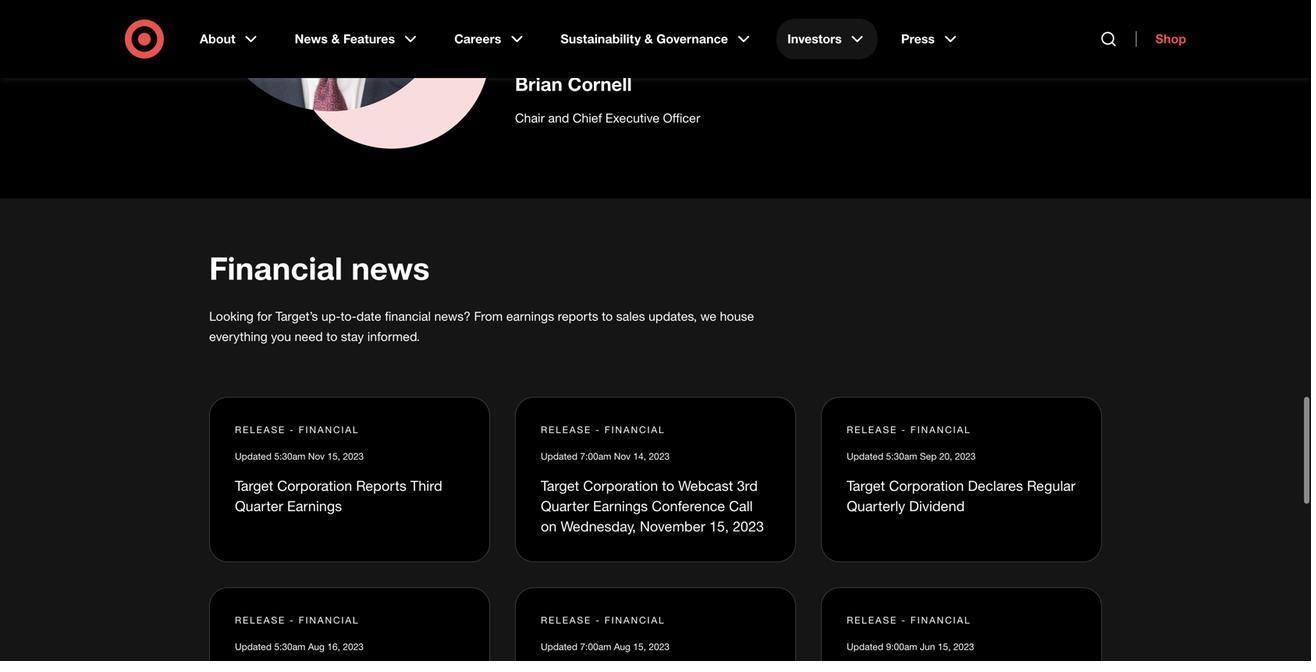 Task type: locate. For each thing, give the bounding box(es) containing it.
chair and chief executive officer
[[515, 111, 701, 126]]

to-
[[341, 309, 357, 324]]

financial for updated 7:00am nov 14, 2023
[[605, 424, 666, 436]]

- for updated 7:00am aug 15, 2023
[[596, 615, 601, 626]]

nov
[[308, 451, 325, 462], [614, 451, 631, 462]]

- up 9:00am
[[902, 615, 907, 626]]

sep
[[920, 451, 937, 462]]

2023 inside 'target corporation to webcast 3rd quarter earnings conference call on wednesday, november 15, 2023'
[[733, 518, 764, 535]]

target corporation reports third quarter earnings
[[235, 478, 443, 515]]

to
[[602, 309, 613, 324], [327, 329, 338, 345], [662, 478, 675, 494]]

corporation for earnings
[[277, 478, 352, 494]]

release - financial up updated 7:00am aug 15, 2023 on the bottom of page
[[541, 615, 666, 626]]

earnings
[[287, 498, 342, 515], [593, 498, 648, 515]]

quarter up on
[[541, 498, 589, 515]]

2023 for updated 5:30am aug 16, 2023
[[343, 641, 364, 653]]

1 horizontal spatial quarter
[[541, 498, 589, 515]]

2 earnings from the left
[[593, 498, 648, 515]]

0 horizontal spatial aug
[[308, 641, 325, 653]]

2023 for updated 7:00am nov 14, 2023
[[649, 451, 670, 462]]

corporation for quarter
[[583, 478, 658, 494]]

3 target from the left
[[847, 478, 886, 494]]

2 horizontal spatial corporation
[[890, 478, 965, 494]]

0 vertical spatial 7:00am
[[580, 451, 612, 462]]

third
[[411, 478, 443, 494]]

financial up "updated 5:30am nov 15, 2023"
[[299, 424, 359, 436]]

financial
[[209, 249, 343, 288], [299, 424, 359, 436], [605, 424, 666, 436], [911, 424, 972, 436], [299, 615, 359, 626], [605, 615, 666, 626], [911, 615, 972, 626]]

careers link
[[444, 19, 537, 59]]

release - financial up "updated 9:00am jun 15, 2023"
[[847, 615, 972, 626]]

news & features
[[295, 31, 395, 46]]

1 & from the left
[[331, 31, 340, 46]]

financial for updated 5:30am nov 15, 2023
[[299, 424, 359, 436]]

2 horizontal spatial to
[[662, 478, 675, 494]]

informed.
[[368, 329, 420, 345]]

corporation down "updated 5:30am nov 15, 2023"
[[277, 478, 352, 494]]

target for target corporation declares regular quarterly dividend
[[847, 478, 886, 494]]

1 target from the left
[[235, 478, 273, 494]]

sustainability
[[561, 31, 641, 46]]

aug
[[308, 641, 325, 653], [614, 641, 631, 653]]

16,
[[327, 641, 340, 653]]

aug for 16,
[[308, 641, 325, 653]]

aug for 15,
[[614, 641, 631, 653]]

officer
[[663, 111, 701, 126]]

& right the news
[[331, 31, 340, 46]]

5:30am
[[274, 451, 306, 462], [887, 451, 918, 462], [274, 641, 306, 653]]

- up updated 7:00am nov 14, 2023 at bottom
[[596, 424, 601, 436]]

2 7:00am from the top
[[580, 641, 612, 653]]

3rd
[[737, 478, 758, 494]]

wednesday,
[[561, 518, 636, 535]]

- for updated 5:30am nov 15, 2023
[[290, 424, 295, 436]]

release
[[235, 424, 286, 436], [541, 424, 592, 436], [847, 424, 898, 436], [235, 615, 286, 626], [541, 615, 592, 626], [847, 615, 898, 626]]

target up quarterly at the bottom of the page
[[847, 478, 886, 494]]

shop link
[[1137, 31, 1187, 47]]

2 corporation from the left
[[583, 478, 658, 494]]

15, for updated 5:30am nov 15, 2023
[[327, 451, 340, 462]]

about
[[200, 31, 236, 46]]

release up "updated 5:30am nov 15, 2023"
[[235, 424, 286, 436]]

target
[[235, 478, 273, 494], [541, 478, 580, 494], [847, 478, 886, 494]]

1 horizontal spatial target
[[541, 478, 580, 494]]

-
[[290, 424, 295, 436], [596, 424, 601, 436], [902, 424, 907, 436], [290, 615, 295, 626], [596, 615, 601, 626], [902, 615, 907, 626]]

earnings down "updated 5:30am nov 15, 2023"
[[287, 498, 342, 515]]

november
[[640, 518, 706, 535]]

quarter down "updated 5:30am nov 15, 2023"
[[235, 498, 283, 515]]

release - financial
[[235, 424, 359, 436], [541, 424, 666, 436], [847, 424, 972, 436], [235, 615, 359, 626], [541, 615, 666, 626], [847, 615, 972, 626]]

on
[[541, 518, 557, 535]]

to down "up-"
[[327, 329, 338, 345]]

2 horizontal spatial target
[[847, 478, 886, 494]]

7:00am for aug
[[580, 641, 612, 653]]

5:30am up target corporation reports third quarter earnings
[[274, 451, 306, 462]]

financial for updated 5:30am sep 20, 2023
[[911, 424, 972, 436]]

& left governance
[[645, 31, 653, 46]]

target inside 'target corporation to webcast 3rd quarter earnings conference call on wednesday, november 15, 2023'
[[541, 478, 580, 494]]

financial up updated 7:00am aug 15, 2023 on the bottom of page
[[605, 615, 666, 626]]

release for updated 5:30am nov 15, 2023
[[235, 424, 286, 436]]

2 target from the left
[[541, 478, 580, 494]]

2 vertical spatial to
[[662, 478, 675, 494]]

corporation down updated 7:00am nov 14, 2023 at bottom
[[583, 478, 658, 494]]

target inside target corporation declares regular quarterly dividend
[[847, 478, 886, 494]]

release for updated 5:30am sep 20, 2023
[[847, 424, 898, 436]]

2 quarter from the left
[[541, 498, 589, 515]]

corporation inside target corporation declares regular quarterly dividend
[[890, 478, 965, 494]]

1 horizontal spatial to
[[602, 309, 613, 324]]

updated
[[235, 451, 272, 462], [541, 451, 578, 462], [847, 451, 884, 462], [235, 641, 272, 653], [541, 641, 578, 653], [847, 641, 884, 653]]

release up updated 7:00am nov 14, 2023 at bottom
[[541, 424, 592, 436]]

15, for updated 7:00am aug 15, 2023
[[633, 641, 647, 653]]

0 horizontal spatial &
[[331, 31, 340, 46]]

0 horizontal spatial target
[[235, 478, 273, 494]]

everything
[[209, 329, 268, 345]]

financial up 20,
[[911, 424, 972, 436]]

0 horizontal spatial corporation
[[277, 478, 352, 494]]

executive
[[606, 111, 660, 126]]

release - financial up "updated 5:30am nov 15, 2023"
[[235, 424, 359, 436]]

release for updated 7:00am aug 15, 2023
[[541, 615, 592, 626]]

up-
[[322, 309, 341, 324]]

1 horizontal spatial earnings
[[593, 498, 648, 515]]

updated 9:00am jun 15, 2023
[[847, 641, 975, 653]]

earnings up the wednesday,
[[593, 498, 648, 515]]

brian cornell
[[515, 73, 632, 95]]

target for target corporation to webcast 3rd quarter earnings conference call on wednesday, november 15, 2023
[[541, 478, 580, 494]]

financial up the for
[[209, 249, 343, 288]]

release - financial up updated 7:00am nov 14, 2023 at bottom
[[541, 424, 666, 436]]

financial for updated 7:00am aug 15, 2023
[[605, 615, 666, 626]]

to up conference
[[662, 478, 675, 494]]

target inside target corporation reports third quarter earnings
[[235, 478, 273, 494]]

- up updated 5:30am aug 16, 2023
[[290, 615, 295, 626]]

financial up jun
[[911, 615, 972, 626]]

release - financial up updated 5:30am sep 20, 2023
[[847, 424, 972, 436]]

financial up 14,
[[605, 424, 666, 436]]

release - financial up updated 5:30am aug 16, 2023
[[235, 615, 359, 626]]

financial up "16,"
[[299, 615, 359, 626]]

1 vertical spatial to
[[327, 329, 338, 345]]

1 horizontal spatial &
[[645, 31, 653, 46]]

house
[[720, 309, 755, 324]]

2 & from the left
[[645, 31, 653, 46]]

0 horizontal spatial quarter
[[235, 498, 283, 515]]

release up updated 7:00am aug 15, 2023 on the bottom of page
[[541, 615, 592, 626]]

0 vertical spatial to
[[602, 309, 613, 324]]

to left sales on the left top of page
[[602, 309, 613, 324]]

release up 9:00am
[[847, 615, 898, 626]]

1 horizontal spatial nov
[[614, 451, 631, 462]]

2023
[[343, 451, 364, 462], [649, 451, 670, 462], [955, 451, 976, 462], [733, 518, 764, 535], [343, 641, 364, 653], [649, 641, 670, 653], [954, 641, 975, 653]]

updates,
[[649, 309, 697, 324]]

target corporation declares regular quarterly dividend
[[847, 478, 1076, 515]]

1 corporation from the left
[[277, 478, 352, 494]]

earnings inside target corporation reports third quarter earnings
[[287, 498, 342, 515]]

- up "updated 5:30am nov 15, 2023"
[[290, 424, 295, 436]]

1 vertical spatial 7:00am
[[580, 641, 612, 653]]

corporation inside target corporation reports third quarter earnings
[[277, 478, 352, 494]]

target up on
[[541, 478, 580, 494]]

1 7:00am from the top
[[580, 451, 612, 462]]

0 horizontal spatial nov
[[308, 451, 325, 462]]

updated 7:00am aug 15, 2023
[[541, 641, 670, 653]]

press
[[902, 31, 935, 46]]

1 nov from the left
[[308, 451, 325, 462]]

release up updated 5:30am sep 20, 2023
[[847, 424, 898, 436]]

release for updated 9:00am jun 15, 2023
[[847, 615, 898, 626]]

1 horizontal spatial corporation
[[583, 478, 658, 494]]

1 earnings from the left
[[287, 498, 342, 515]]

release up updated 5:30am aug 16, 2023
[[235, 615, 286, 626]]

3 corporation from the left
[[890, 478, 965, 494]]

7:00am
[[580, 451, 612, 462], [580, 641, 612, 653]]

- up updated 5:30am sep 20, 2023
[[902, 424, 907, 436]]

declares
[[968, 478, 1024, 494]]

sales
[[617, 309, 645, 324]]

sustainability & governance
[[561, 31, 729, 46]]

nov up target corporation reports third quarter earnings link
[[308, 451, 325, 462]]

we
[[701, 309, 717, 324]]

2 aug from the left
[[614, 641, 631, 653]]

- up updated 7:00am aug 15, 2023 on the bottom of page
[[596, 615, 601, 626]]

15, inside 'target corporation to webcast 3rd quarter earnings conference call on wednesday, november 15, 2023'
[[710, 518, 729, 535]]

target corporation to webcast 3rd quarter earnings conference call on wednesday, november 15, 2023
[[541, 478, 764, 535]]

corporation inside 'target corporation to webcast 3rd quarter earnings conference call on wednesday, november 15, 2023'
[[583, 478, 658, 494]]

release for updated 5:30am aug 16, 2023
[[235, 615, 286, 626]]

quarter
[[235, 498, 283, 515], [541, 498, 589, 515]]

quarterly
[[847, 498, 906, 515]]

release - financial for updated 7:00am nov 14, 2023
[[541, 424, 666, 436]]

you
[[271, 329, 291, 345]]

2023 for updated 5:30am sep 20, 2023
[[955, 451, 976, 462]]

updated for updated 7:00am aug 15, 2023
[[541, 641, 578, 653]]

nov left 14,
[[614, 451, 631, 462]]

need
[[295, 329, 323, 345]]

1 quarter from the left
[[235, 498, 283, 515]]

looking for target's up-to-date financial news? from earnings reports to sales updates, we house everything you need to stay informed.
[[209, 309, 755, 345]]

release - financial for updated 5:30am aug 16, 2023
[[235, 615, 359, 626]]

target down "updated 5:30am nov 15, 2023"
[[235, 478, 273, 494]]

1 aug from the left
[[308, 641, 325, 653]]

corporation
[[277, 478, 352, 494], [583, 478, 658, 494], [890, 478, 965, 494]]

9:00am
[[887, 641, 918, 653]]

financial news
[[209, 249, 430, 288]]

5:30am left sep
[[887, 451, 918, 462]]

15,
[[327, 451, 340, 462], [710, 518, 729, 535], [633, 641, 647, 653], [938, 641, 951, 653]]

stay
[[341, 329, 364, 345]]

&
[[331, 31, 340, 46], [645, 31, 653, 46]]

investors
[[788, 31, 842, 46]]

corporation up dividend
[[890, 478, 965, 494]]

release - financial for updated 9:00am jun 15, 2023
[[847, 615, 972, 626]]

earnings
[[507, 309, 555, 324]]

release - financial for updated 5:30am sep 20, 2023
[[847, 424, 972, 436]]

1 horizontal spatial aug
[[614, 641, 631, 653]]

updated for updated 9:00am jun 15, 2023
[[847, 641, 884, 653]]

governance
[[657, 31, 729, 46]]

2 nov from the left
[[614, 451, 631, 462]]

0 horizontal spatial earnings
[[287, 498, 342, 515]]

& for features
[[331, 31, 340, 46]]



Task type: vqa. For each thing, say whether or not it's contained in the screenshot.
the stakeholders
no



Task type: describe. For each thing, give the bounding box(es) containing it.
press link
[[891, 19, 971, 59]]

target corporation declares regular quarterly dividend link
[[847, 478, 1076, 515]]

chief
[[573, 111, 602, 126]]

target corporation to webcast 3rd quarter earnings conference call on wednesday, november 15, 2023 link
[[541, 478, 764, 535]]

dividend
[[910, 498, 965, 515]]

corporation for dividend
[[890, 478, 965, 494]]

chair
[[515, 111, 545, 126]]

5:30am for quarterly
[[887, 451, 918, 462]]

features
[[343, 31, 395, 46]]

news
[[352, 249, 430, 288]]

call
[[729, 498, 753, 515]]

release - financial for updated 5:30am nov 15, 2023
[[235, 424, 359, 436]]

cornell
[[568, 73, 632, 95]]

financial for updated 9:00am jun 15, 2023
[[911, 615, 972, 626]]

target corporation reports third quarter earnings link
[[235, 478, 443, 515]]

webcast
[[679, 478, 734, 494]]

- for updated 5:30am sep 20, 2023
[[902, 424, 907, 436]]

reports
[[356, 478, 407, 494]]

news?
[[435, 309, 471, 324]]

about link
[[189, 19, 271, 59]]

investors link
[[777, 19, 878, 59]]

quarter inside target corporation reports third quarter earnings
[[235, 498, 283, 515]]

and
[[548, 111, 570, 126]]

regular
[[1028, 478, 1076, 494]]

updated for updated 5:30am nov 15, 2023
[[235, 451, 272, 462]]

from
[[474, 309, 503, 324]]

14,
[[634, 451, 647, 462]]

updated 5:30am nov 15, 2023
[[235, 451, 364, 462]]

20,
[[940, 451, 953, 462]]

shop
[[1156, 31, 1187, 46]]

to inside 'target corporation to webcast 3rd quarter earnings conference call on wednesday, november 15, 2023'
[[662, 478, 675, 494]]

date
[[357, 309, 382, 324]]

- for updated 7:00am nov 14, 2023
[[596, 424, 601, 436]]

nov for to
[[614, 451, 631, 462]]

brian
[[515, 73, 563, 95]]

- for updated 5:30am aug 16, 2023
[[290, 615, 295, 626]]

5:30am left "16,"
[[274, 641, 306, 653]]

target's
[[276, 309, 318, 324]]

financial for updated 5:30am aug 16, 2023
[[299, 615, 359, 626]]

15, for updated 9:00am jun 15, 2023
[[938, 641, 951, 653]]

updated 5:30am aug 16, 2023
[[235, 641, 364, 653]]

2023 for updated 9:00am jun 15, 2023
[[954, 641, 975, 653]]

& for governance
[[645, 31, 653, 46]]

2023 for updated 7:00am aug 15, 2023
[[649, 641, 670, 653]]

5:30am for quarter
[[274, 451, 306, 462]]

careers
[[455, 31, 502, 46]]

news
[[295, 31, 328, 46]]

conference
[[652, 498, 726, 515]]

nov for reports
[[308, 451, 325, 462]]

looking
[[209, 309, 254, 324]]

news & features link
[[284, 19, 431, 59]]

2023 for updated 5:30am nov 15, 2023
[[343, 451, 364, 462]]

updated 7:00am nov 14, 2023
[[541, 451, 670, 462]]

0 horizontal spatial to
[[327, 329, 338, 345]]

updated for updated 5:30am sep 20, 2023
[[847, 451, 884, 462]]

sustainability & governance link
[[550, 19, 764, 59]]

financial
[[385, 309, 431, 324]]

reports
[[558, 309, 599, 324]]

7:00am for nov
[[580, 451, 612, 462]]

earnings inside 'target corporation to webcast 3rd quarter earnings conference call on wednesday, november 15, 2023'
[[593, 498, 648, 515]]

release - financial for updated 7:00am aug 15, 2023
[[541, 615, 666, 626]]

updated for updated 7:00am nov 14, 2023
[[541, 451, 578, 462]]

jun
[[920, 641, 936, 653]]

release for updated 7:00am nov 14, 2023
[[541, 424, 592, 436]]

quarter inside 'target corporation to webcast 3rd quarter earnings conference call on wednesday, november 15, 2023'
[[541, 498, 589, 515]]

- for updated 9:00am jun 15, 2023
[[902, 615, 907, 626]]

updated 5:30am sep 20, 2023
[[847, 451, 976, 462]]

updated for updated 5:30am aug 16, 2023
[[235, 641, 272, 653]]

for
[[257, 309, 272, 324]]

target for target corporation reports third quarter earnings
[[235, 478, 273, 494]]



